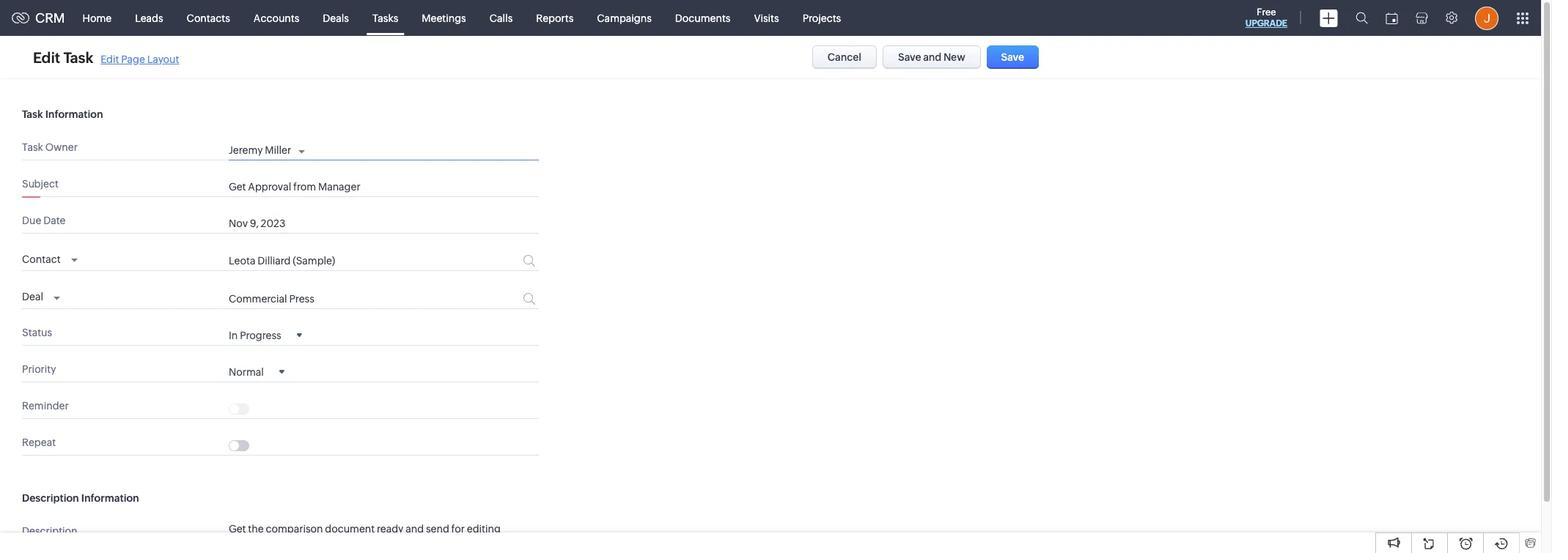 Task type: locate. For each thing, give the bounding box(es) containing it.
layout
[[147, 53, 179, 65]]

description for description
[[22, 525, 77, 537]]

0 horizontal spatial edit
[[33, 49, 60, 66]]

edit
[[33, 49, 60, 66], [101, 53, 119, 65]]

free
[[1257, 7, 1276, 18]]

0 vertical spatial description
[[22, 492, 79, 504]]

task down home link
[[63, 49, 93, 66]]

edit inside edit task edit page layout
[[101, 53, 119, 65]]

description down description information
[[22, 525, 77, 537]]

task for task information
[[22, 109, 43, 120]]

information for description information
[[81, 492, 139, 504]]

leads
[[135, 12, 163, 24]]

in
[[229, 330, 238, 341]]

home link
[[71, 0, 123, 36]]

tasks link
[[361, 0, 410, 36]]

2 vertical spatial task
[[22, 142, 43, 153]]

documents
[[675, 12, 731, 24]]

profile image
[[1475, 6, 1499, 30]]

description
[[22, 492, 79, 504], [22, 525, 77, 537]]

2 description from the top
[[22, 525, 77, 537]]

edit left page
[[101, 53, 119, 65]]

accounts
[[254, 12, 299, 24]]

Normal field
[[229, 365, 284, 378]]

1 description from the top
[[22, 492, 79, 504]]

deals link
[[311, 0, 361, 36]]

calls
[[490, 12, 513, 24]]

in progress
[[229, 330, 281, 341]]

edit task edit page layout
[[33, 49, 179, 66]]

subject
[[22, 178, 59, 190]]

task left 'owner'
[[22, 142, 43, 153]]

task up task owner
[[22, 109, 43, 120]]

information
[[45, 109, 103, 120], [81, 492, 139, 504]]

task for task owner
[[22, 142, 43, 153]]

None text field
[[229, 181, 539, 193], [229, 255, 468, 267], [229, 293, 468, 305], [229, 181, 539, 193], [229, 255, 468, 267], [229, 293, 468, 305]]

description down "repeat"
[[22, 492, 79, 504]]

1 vertical spatial task
[[22, 109, 43, 120]]

Deal field
[[22, 287, 60, 305]]

0 vertical spatial task
[[63, 49, 93, 66]]

campaigns
[[597, 12, 652, 24]]

1 vertical spatial information
[[81, 492, 139, 504]]

reports
[[536, 12, 574, 24]]

1 vertical spatial description
[[22, 525, 77, 537]]

miller
[[265, 144, 291, 156]]

edit page layout link
[[101, 53, 179, 65]]

edit down crm
[[33, 49, 60, 66]]

projects
[[803, 12, 841, 24]]

reports link
[[524, 0, 585, 36]]

task
[[63, 49, 93, 66], [22, 109, 43, 120], [22, 142, 43, 153]]

information for task information
[[45, 109, 103, 120]]

description information
[[22, 492, 139, 504]]

accounts link
[[242, 0, 311, 36]]

0 vertical spatial information
[[45, 109, 103, 120]]

status
[[22, 327, 52, 339]]

contact
[[22, 253, 61, 265]]

None button
[[812, 45, 877, 69], [883, 45, 981, 69], [987, 45, 1039, 69], [812, 45, 877, 69], [883, 45, 981, 69], [987, 45, 1039, 69]]

create menu image
[[1320, 9, 1338, 27]]

free upgrade
[[1246, 7, 1288, 29]]

progress
[[240, 330, 281, 341]]

1 horizontal spatial edit
[[101, 53, 119, 65]]

calendar image
[[1386, 12, 1398, 24]]

jeremy miller
[[229, 144, 291, 156]]



Task type: vqa. For each thing, say whether or not it's contained in the screenshot.
tasks Link
yes



Task type: describe. For each thing, give the bounding box(es) containing it.
Contact field
[[22, 250, 77, 267]]

meetings link
[[410, 0, 478, 36]]

deal
[[22, 291, 43, 303]]

reminder
[[22, 400, 69, 412]]

page
[[121, 53, 145, 65]]

priority
[[22, 363, 56, 375]]

description for description information
[[22, 492, 79, 504]]

jeremy
[[229, 144, 263, 156]]

In Progress field
[[229, 329, 302, 341]]

profile element
[[1466, 0, 1508, 36]]

due
[[22, 215, 41, 227]]

owner
[[45, 142, 78, 153]]

repeat
[[22, 437, 56, 449]]

projects link
[[791, 0, 853, 36]]

search image
[[1356, 12, 1368, 24]]

contacts
[[187, 12, 230, 24]]

meetings
[[422, 12, 466, 24]]

mmm d, yyyy text field
[[229, 218, 492, 230]]

task information
[[22, 109, 103, 120]]

visits
[[754, 12, 779, 24]]

create menu element
[[1311, 0, 1347, 36]]

search element
[[1347, 0, 1377, 36]]

due date
[[22, 215, 66, 227]]

crm link
[[12, 10, 65, 26]]

task owner
[[22, 142, 78, 153]]

upgrade
[[1246, 18, 1288, 29]]

date
[[43, 215, 66, 227]]

tasks
[[372, 12, 398, 24]]

crm
[[35, 10, 65, 26]]

normal
[[229, 366, 264, 378]]

campaigns link
[[585, 0, 663, 36]]

contacts link
[[175, 0, 242, 36]]

Get the comparison document ready and send for editing text field
[[229, 523, 539, 550]]

documents link
[[663, 0, 742, 36]]

visits link
[[742, 0, 791, 36]]

leads link
[[123, 0, 175, 36]]

deals
[[323, 12, 349, 24]]

calls link
[[478, 0, 524, 36]]

home
[[83, 12, 112, 24]]



